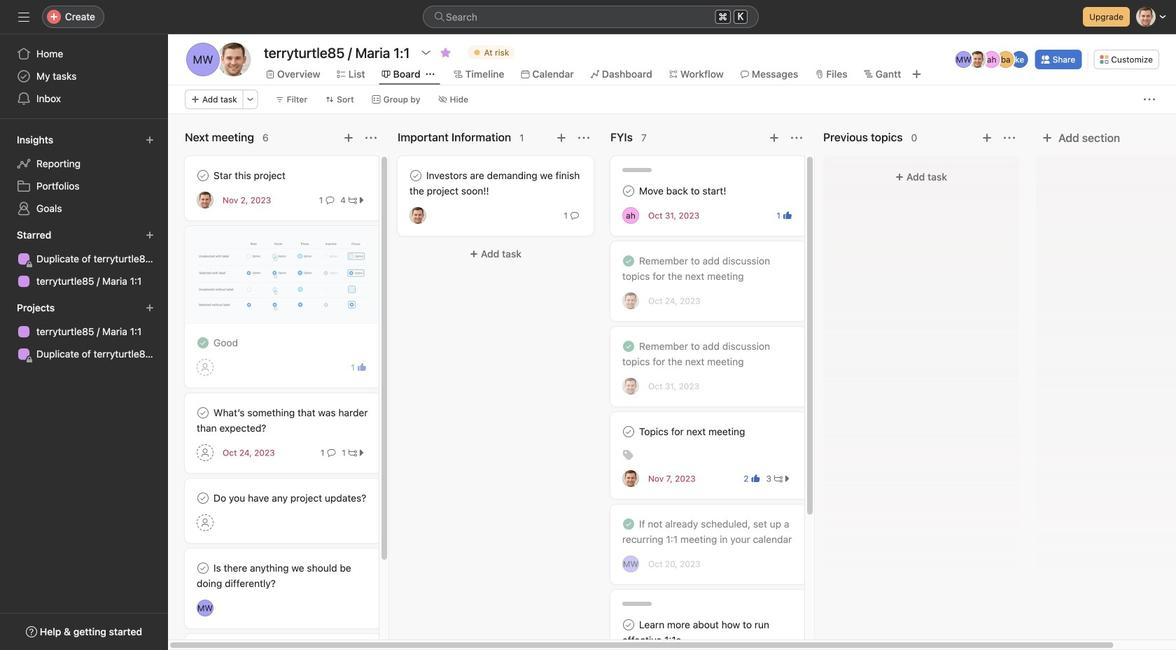 Task type: locate. For each thing, give the bounding box(es) containing it.
2 mark complete image from the left
[[408, 167, 424, 184]]

0 horizontal spatial 1 like. you liked this task image
[[358, 363, 366, 372]]

1 vertical spatial 1 like. you liked this task image
[[358, 363, 366, 372]]

mark complete image
[[195, 167, 211, 184], [408, 167, 424, 184]]

0 horizontal spatial toggle assignee popover image
[[197, 600, 214, 617]]

1 comment image
[[326, 196, 334, 204], [327, 449, 336, 457]]

new project or portfolio image
[[146, 304, 154, 312]]

1 comment image
[[571, 211, 579, 220]]

2 more section actions image from the left
[[791, 132, 802, 144]]

completed image
[[620, 253, 637, 270], [195, 335, 211, 352], [620, 338, 637, 355], [620, 516, 637, 533]]

1 more section actions image from the left
[[366, 132, 377, 144]]

1 mark complete image from the left
[[195, 167, 211, 184]]

Mark complete checkbox
[[195, 167, 211, 184], [408, 167, 424, 184], [195, 490, 211, 507], [195, 560, 211, 577]]

1 like. you liked this task image
[[784, 211, 792, 220], [358, 363, 366, 372]]

1 horizontal spatial 1 like. you liked this task image
[[784, 211, 792, 220]]

add task image
[[343, 132, 354, 144], [556, 132, 567, 144], [769, 132, 780, 144], [982, 132, 993, 144]]

Search tasks, projects, and more text field
[[423, 6, 759, 28]]

toggle assignee popover image
[[623, 207, 639, 224], [197, 600, 214, 617]]

1 horizontal spatial toggle assignee popover image
[[623, 207, 639, 224]]

mark complete image
[[620, 183, 637, 200], [195, 405, 211, 422], [620, 424, 637, 440], [195, 490, 211, 507], [195, 560, 211, 577], [620, 617, 637, 634]]

Mark complete checkbox
[[620, 183, 637, 200], [195, 405, 211, 422], [620, 424, 637, 440], [620, 617, 637, 634]]

more section actions image
[[366, 132, 377, 144], [791, 132, 802, 144]]

projects element
[[0, 296, 168, 368]]

toggle assignee popover image
[[197, 192, 214, 209], [410, 207, 426, 224], [623, 293, 639, 310], [623, 378, 639, 395], [623, 471, 639, 487], [623, 556, 639, 573]]

4 add task image from the left
[[982, 132, 993, 144]]

more section actions image
[[578, 132, 590, 144], [1004, 132, 1015, 144]]

add task image for 2nd more section actions icon from right
[[556, 132, 567, 144]]

insights element
[[0, 127, 168, 223]]

show options image
[[421, 47, 432, 58]]

2 add task image from the left
[[556, 132, 567, 144]]

Completed checkbox
[[195, 335, 211, 352], [620, 338, 637, 355], [620, 516, 637, 533]]

add items to starred image
[[146, 231, 154, 239]]

mark complete image for 2nd more section actions image from the right
[[195, 167, 211, 184]]

3 add task image from the left
[[769, 132, 780, 144]]

2 more section actions image from the left
[[1004, 132, 1015, 144]]

1 add task image from the left
[[343, 132, 354, 144]]

0 horizontal spatial more section actions image
[[366, 132, 377, 144]]

starred element
[[0, 223, 168, 296]]

more actions image
[[246, 95, 255, 104]]

1 horizontal spatial more section actions image
[[791, 132, 802, 144]]

remove from starred image
[[440, 47, 451, 58]]

global element
[[0, 34, 168, 118]]

mark complete image for 2nd more section actions icon from right
[[408, 167, 424, 184]]

1 horizontal spatial more section actions image
[[1004, 132, 1015, 144]]

0 horizontal spatial more section actions image
[[578, 132, 590, 144]]

new insights image
[[146, 136, 154, 144]]

None field
[[423, 6, 759, 28]]

0 horizontal spatial mark complete image
[[195, 167, 211, 184]]

add task image for first more section actions image from the right
[[769, 132, 780, 144]]

None text field
[[260, 40, 414, 65]]

1 horizontal spatial mark complete image
[[408, 167, 424, 184]]

1 vertical spatial toggle assignee popover image
[[197, 600, 214, 617]]



Task type: vqa. For each thing, say whether or not it's contained in the screenshot.
Completed icon related to second Completed checkbox from the bottom of the page
yes



Task type: describe. For each thing, give the bounding box(es) containing it.
0 vertical spatial toggle assignee popover image
[[623, 207, 639, 224]]

Completed checkbox
[[620, 253, 637, 270]]

add task image for first more section actions icon from right
[[982, 132, 993, 144]]

1 vertical spatial 1 comment image
[[327, 449, 336, 457]]

hide sidebar image
[[18, 11, 29, 22]]

0 vertical spatial 1 like. you liked this task image
[[784, 211, 792, 220]]

1 more section actions image from the left
[[578, 132, 590, 144]]

add task image for 2nd more section actions image from the right
[[343, 132, 354, 144]]

0 vertical spatial 1 comment image
[[326, 196, 334, 204]]

add tab image
[[911, 69, 923, 80]]

tab actions image
[[426, 70, 435, 78]]

2 likes. you liked this task image
[[752, 475, 760, 483]]

more actions image
[[1144, 94, 1155, 105]]



